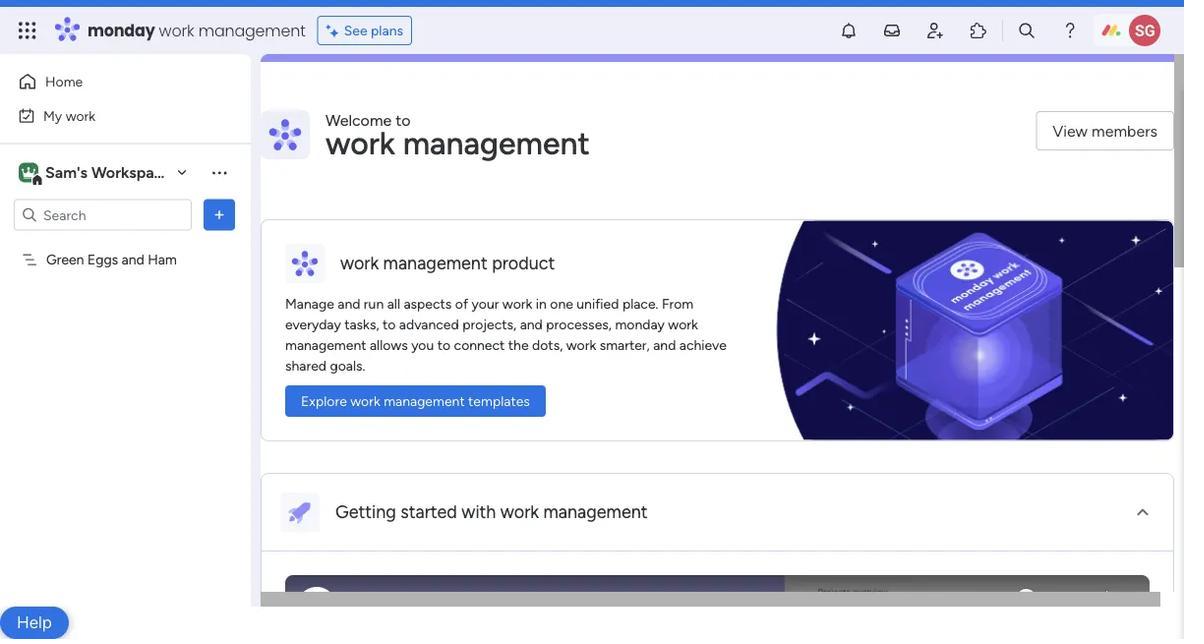 Task type: describe. For each thing, give the bounding box(es) containing it.
getting started with work management button
[[262, 474, 1173, 552]]

green eggs and ham list box
[[0, 239, 251, 542]]

my
[[43, 107, 62, 124]]

select product image
[[18, 21, 37, 40]]

help
[[17, 613, 52, 633]]

product
[[492, 253, 555, 274]]

place.
[[622, 295, 658, 312]]

inbox image
[[882, 21, 902, 40]]

workspace selection element
[[19, 161, 173, 186]]

getting
[[335, 502, 396, 523]]

manage
[[285, 295, 334, 312]]

templates
[[468, 393, 530, 410]]

achieve
[[679, 336, 727, 353]]

explore
[[301, 393, 347, 410]]

dots,
[[532, 336, 563, 353]]

notifications image
[[839, 21, 859, 40]]

management inside welcome to work management
[[403, 124, 590, 162]]

one
[[550, 295, 573, 312]]

apps image
[[969, 21, 988, 40]]

welcome
[[326, 111, 392, 129]]

see
[[344, 22, 367, 39]]

plans
[[371, 22, 403, 39]]

management inside button
[[384, 393, 465, 410]]

allows
[[370, 336, 408, 353]]

work management product
[[340, 253, 555, 274]]

2 workspace image from the left
[[22, 162, 35, 183]]

management inside dropdown button
[[543, 502, 648, 523]]

in
[[536, 295, 547, 312]]

monday inside manage and run all aspects of your work in one unified place. from everyday tasks, to advanced projects, and processes, monday work management allows you to connect the dots, work smarter, and achieve shared goals.
[[615, 316, 665, 332]]

eggs
[[87, 251, 118, 268]]

projects,
[[462, 316, 517, 332]]

to inside welcome to work management
[[396, 111, 411, 129]]

explore work management templates button
[[285, 386, 546, 417]]

ham
[[148, 251, 177, 268]]

view
[[1053, 121, 1088, 140]]

0 vertical spatial monday
[[88, 19, 155, 41]]

and up "tasks,"
[[338, 295, 360, 312]]

connect
[[454, 336, 505, 353]]

all
[[387, 295, 400, 312]]

my work
[[43, 107, 96, 124]]

goals.
[[330, 357, 365, 374]]

view members button
[[1036, 111, 1174, 150]]

getting started with work management
[[335, 502, 648, 523]]

and left achieve
[[653, 336, 676, 353]]

management inside manage and run all aspects of your work in one unified place. from everyday tasks, to advanced projects, and processes, monday work management allows you to connect the dots, work smarter, and achieve shared goals.
[[285, 336, 366, 353]]

run
[[364, 295, 384, 312]]



Task type: vqa. For each thing, say whether or not it's contained in the screenshot.
Type your email... Text Field
no



Task type: locate. For each thing, give the bounding box(es) containing it.
2 vertical spatial to
[[437, 336, 451, 353]]

everyday
[[285, 316, 341, 332]]

of
[[455, 295, 468, 312]]

sam's
[[45, 163, 88, 182]]

with
[[462, 502, 496, 523]]

aspects
[[404, 295, 452, 312]]

workspace options image
[[209, 163, 229, 182]]

workspace
[[91, 163, 171, 182]]

sam green image
[[1129, 15, 1160, 46]]

0 horizontal spatial monday
[[88, 19, 155, 41]]

and
[[122, 251, 144, 268], [338, 295, 360, 312], [520, 316, 543, 332], [653, 336, 676, 353]]

and left ham on the left top
[[122, 251, 144, 268]]

green
[[46, 251, 84, 268]]

manage and run all aspects of your work in one unified place. from everyday tasks, to advanced projects, and processes, monday work management allows you to connect the dots, work smarter, and achieve shared goals.
[[285, 295, 727, 374]]

Search in workspace field
[[41, 204, 164, 226]]

the
[[508, 336, 529, 353]]

advanced
[[399, 316, 459, 332]]

and inside list box
[[122, 251, 144, 268]]

home
[[45, 73, 83, 90]]

invite members image
[[925, 21, 945, 40]]

work inside button
[[66, 107, 96, 124]]

smarter,
[[600, 336, 650, 353]]

shared
[[285, 357, 327, 374]]

options image
[[209, 205, 229, 225]]

1 vertical spatial monday
[[615, 316, 665, 332]]

to
[[396, 111, 411, 129], [383, 316, 396, 332], [437, 336, 451, 353]]

welcome to work management
[[326, 111, 590, 162]]

see plans
[[344, 22, 403, 39]]

explore work management templates
[[301, 393, 530, 410]]

monday
[[88, 19, 155, 41], [615, 316, 665, 332]]

work inside welcome to work management
[[326, 124, 395, 162]]

view members
[[1053, 121, 1158, 140]]

1 vertical spatial to
[[383, 316, 396, 332]]

sam's workspace
[[45, 163, 171, 182]]

your
[[472, 295, 499, 312]]

work
[[159, 19, 194, 41], [66, 107, 96, 124], [326, 124, 395, 162], [340, 253, 379, 274], [502, 295, 532, 312], [668, 316, 698, 332], [566, 336, 596, 353], [350, 393, 380, 410], [500, 502, 539, 523]]

workspace image
[[19, 162, 38, 183], [22, 162, 35, 183]]

monday up home button
[[88, 19, 155, 41]]

option
[[0, 242, 251, 246]]

1 horizontal spatial monday
[[615, 316, 665, 332]]

my work button
[[12, 100, 211, 131]]

to up allows
[[383, 316, 396, 332]]

help image
[[1060, 21, 1080, 40]]

see plans button
[[317, 16, 412, 45]]

monday down place.
[[615, 316, 665, 332]]

and down "in"
[[520, 316, 543, 332]]

work inside button
[[350, 393, 380, 410]]

members
[[1092, 121, 1158, 140]]

1 workspace image from the left
[[19, 162, 38, 183]]

to right welcome
[[396, 111, 411, 129]]

from
[[662, 295, 694, 312]]

0 vertical spatial to
[[396, 111, 411, 129]]

monday work management
[[88, 19, 306, 41]]

tasks,
[[344, 316, 379, 332]]

work inside dropdown button
[[500, 502, 539, 523]]

home button
[[12, 66, 211, 97]]

you
[[411, 336, 434, 353]]

search everything image
[[1017, 21, 1037, 40]]

processes,
[[546, 316, 612, 332]]

unified
[[577, 295, 619, 312]]

green eggs and ham
[[46, 251, 177, 268]]

sam's workspace button
[[14, 156, 196, 189]]

to right you
[[437, 336, 451, 353]]

management
[[198, 19, 306, 41], [403, 124, 590, 162], [383, 253, 488, 274], [285, 336, 366, 353], [384, 393, 465, 410], [543, 502, 648, 523]]

help button
[[0, 607, 69, 639]]

started
[[401, 502, 457, 523]]



